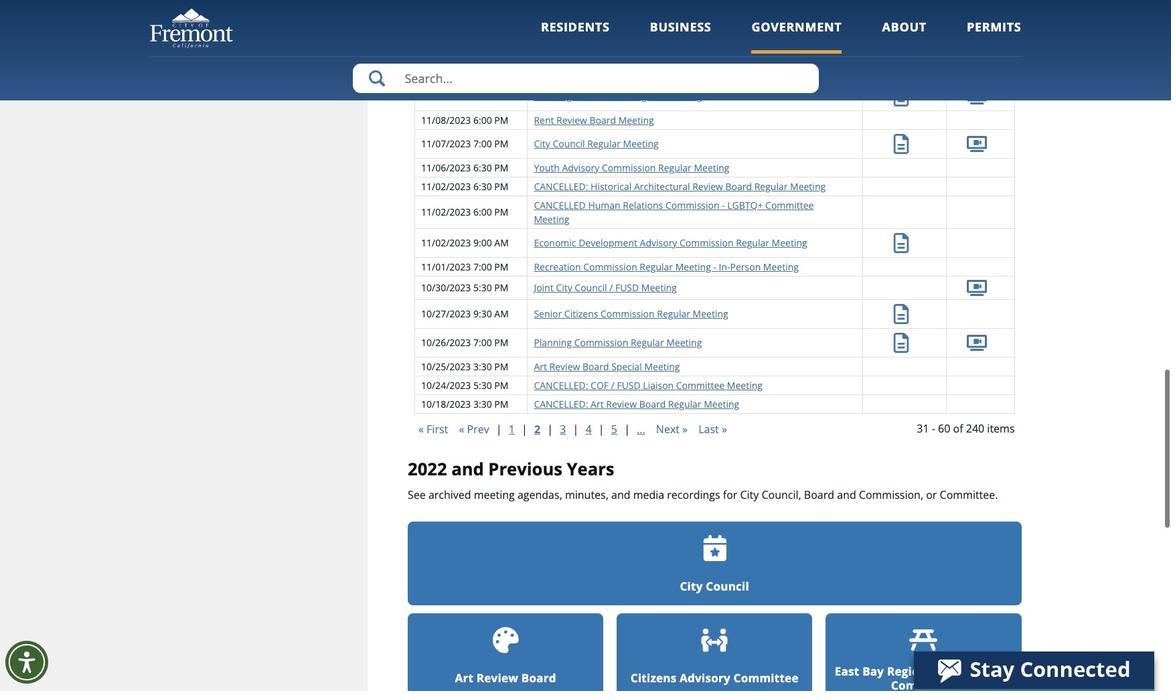 Task type: vqa. For each thing, say whether or not it's contained in the screenshot.
'City' within City Council 'Link'
yes



Task type: locate. For each thing, give the bounding box(es) containing it.
5:30 up 9:30
[[474, 282, 492, 294]]

11/14/2023 for 11/14/2023 7:00 pm
[[421, 14, 471, 26]]

0 vertical spatial planning commission regular meeting link
[[534, 90, 702, 103]]

11/02/2023 for 11/02/2023 6:30 pm
[[421, 180, 471, 193]]

1 vertical spatial /
[[612, 379, 615, 392]]

pm for 11/01/2023 7:00 pm
[[495, 261, 509, 273]]

youth
[[534, 161, 560, 174]]

6:00
[[474, 114, 492, 127], [474, 206, 492, 219]]

» right last
[[722, 422, 728, 437]]

and left commission,
[[838, 488, 857, 502]]

0 vertical spatial cancelled:
[[534, 180, 589, 193]]

0 vertical spatial city council regular meeting
[[534, 14, 659, 26]]

7:00 for 11/14/2023
[[474, 14, 492, 26]]

| left 1 link
[[496, 422, 502, 437]]

9 pm from the top
[[495, 206, 509, 219]]

cancelled: historical architectural review board regular meeting link
[[534, 180, 826, 193]]

1 3:30 from the top
[[474, 360, 492, 373]]

5:30 down 10/25/2023 3:30 pm
[[474, 379, 492, 392]]

3 6:30 from the top
[[474, 180, 492, 193]]

3 11/14/2023 from the top
[[421, 66, 471, 79]]

2 3:30 from the top
[[474, 398, 492, 411]]

7:00 up 11/14/2023 6:30 pm
[[474, 14, 492, 26]]

council down calendar and star image
[[706, 579, 750, 595]]

art for art review board special meeting
[[534, 360, 547, 373]]

historical
[[591, 180, 632, 193]]

11/14/2023
[[421, 14, 471, 26], [421, 42, 471, 55], [421, 66, 471, 79]]

10/25/2023
[[421, 360, 471, 373]]

committee inside cancelled human relations commission - lgbtq+ committee meeting
[[766, 199, 814, 212]]

park
[[941, 664, 968, 679]]

council for 11/14/2023 6:30 pm
[[553, 42, 585, 55]]

pm for 10/25/2023 3:30 pm
[[495, 360, 509, 373]]

planning commission regular meeting link up rent review board meeting link on the top
[[534, 90, 702, 103]]

11/02/2023 for 11/02/2023 9:00 am
[[421, 237, 471, 250]]

| 1 | 2 | 3 | 4 | 5 | ...
[[496, 422, 646, 437]]

10/26/2023
[[421, 337, 471, 349]]

1 horizontal spatial advisory
[[640, 237, 678, 250]]

2 planning from the top
[[534, 337, 572, 349]]

0 vertical spatial 5:30
[[474, 282, 492, 294]]

0 horizontal spatial advisory
[[563, 161, 600, 174]]

senior citizens commission regular meeting
[[534, 308, 729, 321]]

advisory up "recreation commission regular meeting - in-person meeting" link
[[640, 237, 678, 250]]

12 pm from the top
[[495, 337, 509, 349]]

0 vertical spatial -
[[722, 199, 725, 212]]

economic development advisory commission regular meeting link
[[534, 237, 808, 250]]

regular up cancelled: historical architectural review board regular meeting link
[[659, 161, 692, 174]]

13 pm from the top
[[495, 360, 509, 373]]

pm for 11/02/2023 6:30 pm
[[495, 180, 509, 193]]

1 vertical spatial city council regular meeting
[[534, 138, 659, 150]]

1 vertical spatial planning commission regular meeting
[[534, 337, 702, 349]]

1 7:00 from the top
[[474, 14, 492, 26]]

6:00 down 11/09/2023 7:00 pm
[[474, 114, 492, 127]]

liaison up cancelled: art review board regular meeting link
[[643, 379, 674, 392]]

3 cancelled: from the top
[[534, 398, 589, 411]]

6:30 up 11/02/2023 6:30 pm
[[474, 161, 492, 174]]

citizens
[[565, 308, 599, 321], [631, 671, 677, 686]]

lgbtq+
[[728, 199, 764, 212]]

3:00
[[474, 66, 492, 79]]

1 11/14/2023 from the top
[[421, 14, 471, 26]]

next » link
[[653, 421, 692, 438]]

14 pm from the top
[[495, 379, 509, 392]]

1 vertical spatial 11/14/2023
[[421, 42, 471, 55]]

2 11/14/2023 from the top
[[421, 42, 471, 55]]

review for art review board special meeting
[[550, 360, 581, 373]]

0 vertical spatial 11/14/2023
[[421, 14, 471, 26]]

city council regular meeting link for 11/07/2023 7:00 pm
[[534, 138, 659, 150]]

1 vertical spatial 5:30
[[474, 379, 492, 392]]

city council regular meeting for 11/07/2023 7:00 pm
[[534, 138, 659, 150]]

« first link
[[415, 421, 452, 438]]

pm down 11/01/2023 7:00 pm
[[495, 282, 509, 294]]

« left prev
[[459, 422, 465, 437]]

1 pm from the top
[[495, 14, 509, 26]]

and up archived
[[452, 458, 484, 481]]

review
[[557, 114, 588, 127], [693, 180, 724, 193], [550, 360, 581, 373], [607, 398, 637, 411], [477, 671, 519, 686]]

bay
[[863, 664, 885, 679]]

0 vertical spatial 6:00
[[474, 114, 492, 127]]

1 5:30 from the top
[[474, 282, 492, 294]]

council inside city council link
[[706, 579, 750, 595]]

1 6:30 from the top
[[474, 42, 492, 55]]

review right rent
[[557, 114, 588, 127]]

1 planning from the top
[[534, 90, 572, 103]]

cancelled: cof / fusd liaison committee meeting
[[534, 379, 763, 392]]

committee inside the citizens advisory committee link
[[734, 671, 799, 686]]

fusd up "senior citizens commission regular meeting" link
[[616, 282, 639, 294]]

6:30 up 3:00
[[474, 42, 492, 55]]

0 vertical spatial 3:30
[[474, 360, 492, 373]]

2 vertical spatial 11/14/2023
[[421, 66, 471, 79]]

business
[[650, 19, 712, 35]]

picnic table image
[[910, 630, 938, 651]]

2 horizontal spatial -
[[933, 421, 936, 436]]

1 planning commission regular meeting link from the top
[[534, 90, 702, 103]]

3 11/02/2023 from the top
[[421, 237, 471, 250]]

1 vertical spatial cancelled:
[[534, 379, 589, 392]]

items
[[988, 421, 1016, 436]]

commission down cancelled: historical architectural review board regular meeting
[[666, 199, 720, 212]]

- left lgbtq+
[[722, 199, 725, 212]]

2 city council regular meeting link from the top
[[534, 138, 659, 150]]

1 city council regular meeting link from the top
[[534, 14, 659, 26]]

1 vertical spatial 6:00
[[474, 206, 492, 219]]

cancelled: up cancelled
[[534, 180, 589, 193]]

cancelled: art review board regular meeting link
[[534, 398, 740, 411]]

10/24/2023
[[421, 379, 471, 392]]

1 horizontal spatial »
[[722, 422, 728, 437]]

2 pm from the top
[[495, 42, 509, 55]]

1 6:00 from the top
[[474, 114, 492, 127]]

0 vertical spatial fusd
[[616, 282, 639, 294]]

cancelled:
[[534, 180, 589, 193], [534, 379, 589, 392], [534, 398, 589, 411]]

pm up 11/14/2023 6:30 pm
[[495, 14, 509, 26]]

pm up 10/24/2023 5:30 pm
[[495, 360, 509, 373]]

1 vertical spatial 3:30
[[474, 398, 492, 411]]

1 vertical spatial fusd
[[617, 379, 641, 392]]

3 7:00 from the top
[[474, 138, 492, 150]]

1 horizontal spatial citizens
[[631, 671, 677, 686]]

| left 5 'link'
[[599, 422, 605, 437]]

0 vertical spatial am
[[495, 237, 509, 250]]

2 am from the top
[[495, 308, 509, 321]]

11/14/2023 up 11/14/2023 3:00 pm
[[421, 42, 471, 55]]

1 vertical spatial art
[[591, 398, 604, 411]]

cancelled: cof / fusd liaison committee meeting link
[[534, 379, 763, 392]]

3:30
[[474, 360, 492, 373], [474, 398, 492, 411]]

2 city council regular meeting from the top
[[534, 138, 659, 150]]

cancelled: for cancelled: cof / fusd liaison committee meeting
[[534, 379, 589, 392]]

11/02/2023 down 11/06/2023
[[421, 180, 471, 193]]

1 horizontal spatial «
[[459, 422, 465, 437]]

review down art paint palette icon on the bottom of the page
[[477, 671, 519, 686]]

and left media
[[612, 488, 631, 502]]

pm left rent
[[495, 114, 509, 127]]

pm up 1 link
[[495, 398, 509, 411]]

5 7:00 from the top
[[474, 337, 492, 349]]

| right 1 link
[[522, 422, 528, 437]]

2 horizontal spatial and
[[838, 488, 857, 502]]

0 vertical spatial 6:30
[[474, 42, 492, 55]]

- left 60
[[933, 421, 936, 436]]

0 vertical spatial liaison
[[643, 379, 674, 392]]

5 pm from the top
[[495, 114, 509, 127]]

pm for 10/30/2023 5:30 pm
[[495, 282, 509, 294]]

city council regular meeting link up the city council closed session link on the top of the page
[[534, 14, 659, 26]]

2 11/02/2023 from the top
[[421, 206, 471, 219]]

10/30/2023
[[421, 282, 471, 294]]

7:00 for 11/07/2023
[[474, 138, 492, 150]]

first
[[427, 422, 448, 437]]

7:00 down 3:00
[[474, 90, 492, 103]]

0 vertical spatial city council regular meeting link
[[534, 14, 659, 26]]

11/02/2023
[[421, 180, 471, 193], [421, 206, 471, 219], [421, 237, 471, 250]]

liaison right park
[[972, 664, 1013, 679]]

11/14/2023 up 11/09/2023
[[421, 66, 471, 79]]

rent
[[534, 114, 554, 127]]

0 vertical spatial art
[[534, 360, 547, 373]]

1 vertical spatial 6:30
[[474, 161, 492, 174]]

planning commission regular meeting link up special
[[534, 337, 702, 349]]

2 vertical spatial art
[[455, 671, 474, 686]]

planning for 10/26/2023 7:00 pm
[[534, 337, 572, 349]]

5:30 for 10/30/2023
[[474, 282, 492, 294]]

8 pm from the top
[[495, 180, 509, 193]]

council
[[553, 14, 585, 26], [553, 42, 585, 55], [553, 138, 585, 150], [575, 282, 607, 294], [706, 579, 750, 595]]

cancelled: up 3 link
[[534, 398, 589, 411]]

2 5:30 from the top
[[474, 379, 492, 392]]

2 vertical spatial cancelled:
[[534, 398, 589, 411]]

11/08/2023 6:00 pm
[[421, 114, 509, 127]]

6:00 up the 9:00
[[474, 206, 492, 219]]

council for 11/07/2023 7:00 pm
[[553, 138, 585, 150]]

or
[[927, 488, 938, 502]]

art
[[534, 360, 547, 373], [591, 398, 604, 411], [455, 671, 474, 686]]

2 vertical spatial 11/02/2023
[[421, 237, 471, 250]]

11/06/2023
[[421, 161, 471, 174]]

11/14/2023 for 11/14/2023 6:30 pm
[[421, 42, 471, 55]]

agendas,
[[518, 488, 563, 502]]

pm down the 11/08/2023 6:00 pm
[[495, 138, 509, 150]]

0 horizontal spatial «
[[419, 422, 424, 437]]

city council closed session
[[534, 42, 653, 55]]

pm right 3:00
[[495, 66, 509, 79]]

committee.
[[940, 488, 999, 502]]

city council regular meeting
[[534, 14, 659, 26], [534, 138, 659, 150]]

in-
[[719, 261, 731, 273]]

city council regular meeting link
[[534, 14, 659, 26], [534, 138, 659, 150]]

6:30 down 11/06/2023 6:30 pm
[[474, 180, 492, 193]]

commission up the 'art review board special meeting'
[[575, 337, 629, 349]]

1 vertical spatial liaison
[[972, 664, 1013, 679]]

0 vertical spatial advisory
[[563, 161, 600, 174]]

1 vertical spatial am
[[495, 308, 509, 321]]

commission up historical
[[602, 161, 656, 174]]

1 » from the left
[[683, 422, 688, 437]]

0 horizontal spatial -
[[714, 261, 717, 273]]

1 vertical spatial -
[[714, 261, 717, 273]]

1 city council regular meeting from the top
[[534, 14, 659, 26]]

11 pm from the top
[[495, 282, 509, 294]]

| left 3 on the bottom left of page
[[548, 422, 554, 437]]

1 11/02/2023 from the top
[[421, 180, 471, 193]]

11/07/2023 7:00 pm
[[421, 138, 509, 150]]

0 vertical spatial 11/02/2023
[[421, 180, 471, 193]]

council up youth
[[553, 138, 585, 150]]

3:30 up prev
[[474, 398, 492, 411]]

council down "residents"
[[553, 42, 585, 55]]

commission up in- on the top right of page
[[680, 237, 734, 250]]

» right next
[[683, 422, 688, 437]]

2 7:00 from the top
[[474, 90, 492, 103]]

... link
[[633, 421, 650, 438]]

11/01/2023 7:00 pm
[[421, 261, 509, 273]]

6:30 for 11/02/2023
[[474, 180, 492, 193]]

3 pm from the top
[[495, 66, 509, 79]]

review up the cancelled human relations commission - lgbtq+ committee meeting link
[[693, 180, 724, 193]]

0 horizontal spatial »
[[683, 422, 688, 437]]

business link
[[650, 19, 712, 53]]

committee
[[766, 199, 814, 212], [677, 379, 725, 392], [734, 671, 799, 686], [892, 678, 957, 692]]

- for meeting
[[714, 261, 717, 273]]

7:00 down the 9:00
[[474, 261, 492, 273]]

stay connected image
[[915, 652, 1154, 690]]

city right for
[[741, 488, 759, 502]]

city council regular meeting up the city council closed session link on the top of the page
[[534, 14, 659, 26]]

1 vertical spatial citizens
[[631, 671, 677, 686]]

3:30 up 10/24/2023 5:30 pm
[[474, 360, 492, 373]]

/ up "senior citizens commission regular meeting" link
[[610, 282, 613, 294]]

meeting
[[474, 488, 515, 502]]

am right 9:30
[[495, 308, 509, 321]]

1 am from the top
[[495, 237, 509, 250]]

prev
[[467, 422, 490, 437]]

2 6:30 from the top
[[474, 161, 492, 174]]

commission down joint city council / fusd meeting
[[601, 308, 655, 321]]

liaison
[[643, 379, 674, 392], [972, 664, 1013, 679]]

city council regular meeting for 11/14/2023 7:00 pm
[[534, 14, 659, 26]]

am right the 9:00
[[495, 237, 509, 250]]

| right 5 'link'
[[625, 422, 630, 437]]

0 horizontal spatial art
[[455, 671, 474, 686]]

7:00 up 11/06/2023 6:30 pm
[[474, 138, 492, 150]]

1 vertical spatial 11/02/2023
[[421, 206, 471, 219]]

11/02/2023 6:00 pm
[[421, 206, 509, 219]]

pm up 10/18/2023 3:30 pm
[[495, 379, 509, 392]]

planning commission regular meeting link
[[534, 90, 702, 103], [534, 337, 702, 349]]

planning commission regular meeting up rent review board meeting link on the top
[[534, 90, 702, 103]]

2 planning commission regular meeting from the top
[[534, 337, 702, 349]]

city council regular meeting link for 11/14/2023 7:00 pm
[[534, 14, 659, 26]]

3:30 for 10/25/2023
[[474, 360, 492, 373]]

government
[[752, 19, 843, 35]]

« left 'first'
[[419, 422, 424, 437]]

3:30 for 10/18/2023
[[474, 398, 492, 411]]

liaison inside east bay regional park liaison committee
[[972, 664, 1013, 679]]

7:00 down 9:30
[[474, 337, 492, 349]]

2 6:00 from the top
[[474, 206, 492, 219]]

fusd down special
[[617, 379, 641, 392]]

city council regular meeting down 'rent review board meeting'
[[534, 138, 659, 150]]

1 « from the left
[[419, 422, 424, 437]]

cancelled: historical architectural review board regular meeting
[[534, 180, 826, 193]]

« prev link
[[455, 421, 494, 438]]

regular down 'rent review board meeting'
[[588, 138, 621, 150]]

economic
[[534, 237, 577, 250]]

2 vertical spatial advisory
[[680, 671, 731, 686]]

11/02/2023 for 11/02/2023 6:00 pm
[[421, 206, 471, 219]]

2 » from the left
[[722, 422, 728, 437]]

9:30
[[474, 308, 492, 321]]

pm down 11/02/2023 6:30 pm
[[495, 206, 509, 219]]

pm for 11/14/2023 6:30 pm
[[495, 42, 509, 55]]

planning
[[534, 90, 572, 103], [534, 337, 572, 349]]

pm up 10/30/2023 5:30 pm
[[495, 261, 509, 273]]

advisory down two people communicate icon
[[680, 671, 731, 686]]

1 vertical spatial planning
[[534, 337, 572, 349]]

pm up 11/02/2023 6:30 pm
[[495, 161, 509, 174]]

0 horizontal spatial and
[[452, 458, 484, 481]]

7 pm from the top
[[495, 161, 509, 174]]

senior
[[534, 308, 562, 321]]

0 vertical spatial citizens
[[565, 308, 599, 321]]

/
[[610, 282, 613, 294], [612, 379, 615, 392]]

4
[[586, 422, 592, 437]]

2 « from the left
[[459, 422, 465, 437]]

0 vertical spatial planning commission regular meeting
[[534, 90, 702, 103]]

10/24/2023 5:30 pm
[[421, 379, 509, 392]]

pm for 11/07/2023 7:00 pm
[[495, 138, 509, 150]]

am
[[495, 237, 509, 250], [495, 308, 509, 321]]

1 horizontal spatial art
[[534, 360, 547, 373]]

10/27/2023 9:30 am
[[421, 308, 509, 321]]

2 vertical spatial -
[[933, 421, 936, 436]]

art paint palette image
[[492, 627, 520, 655]]

1 horizontal spatial -
[[722, 199, 725, 212]]

1 vertical spatial city council regular meeting link
[[534, 138, 659, 150]]

city council regular meeting link down 'rent review board meeting'
[[534, 138, 659, 150]]

2 vertical spatial 6:30
[[474, 180, 492, 193]]

/ right cof
[[612, 379, 615, 392]]

next
[[657, 422, 680, 437]]

« for « first
[[419, 422, 424, 437]]

advisory right youth
[[563, 161, 600, 174]]

commission,
[[860, 488, 924, 502]]

next »
[[657, 422, 688, 437]]

»
[[683, 422, 688, 437], [722, 422, 728, 437]]

- inside cancelled human relations commission - lgbtq+ committee meeting
[[722, 199, 725, 212]]

2 cancelled: from the top
[[534, 379, 589, 392]]

city council
[[680, 579, 750, 595]]

pm up 11/14/2023 3:00 pm
[[495, 42, 509, 55]]

pm down 11/14/2023 3:00 pm
[[495, 90, 509, 103]]

15 pm from the top
[[495, 398, 509, 411]]

and
[[452, 458, 484, 481], [612, 488, 631, 502], [838, 488, 857, 502]]

4 pm from the top
[[495, 90, 509, 103]]

minutes,
[[566, 488, 609, 502]]

11/02/2023 down 11/02/2023 6:30 pm
[[421, 206, 471, 219]]

review down senior
[[550, 360, 581, 373]]

4 7:00 from the top
[[474, 261, 492, 273]]

2 planning commission regular meeting link from the top
[[534, 337, 702, 349]]

0 horizontal spatial liaison
[[643, 379, 674, 392]]

6 pm from the top
[[495, 138, 509, 150]]

11/14/2023 up 11/14/2023 6:30 pm
[[421, 14, 471, 26]]

0 vertical spatial planning
[[534, 90, 572, 103]]

1 vertical spatial planning commission regular meeting link
[[534, 337, 702, 349]]

pm for 10/18/2023 3:30 pm
[[495, 398, 509, 411]]

cancelled: left cof
[[534, 379, 589, 392]]

« for « prev
[[459, 422, 465, 437]]

government link
[[752, 19, 843, 53]]

11/02/2023 up 11/01/2023
[[421, 237, 471, 250]]

11/14/2023 6:30 pm
[[421, 42, 509, 55]]

pm up 10/25/2023 3:30 pm
[[495, 337, 509, 349]]

1 planning commission regular meeting from the top
[[534, 90, 702, 103]]

| left '4'
[[573, 422, 579, 437]]

2 | from the left
[[522, 422, 528, 437]]

planning up rent
[[534, 90, 572, 103]]

1 cancelled: from the top
[[534, 180, 589, 193]]

1 horizontal spatial liaison
[[972, 664, 1013, 679]]

» inside 'link'
[[683, 422, 688, 437]]

10/18/2023
[[421, 398, 471, 411]]

10 pm from the top
[[495, 261, 509, 273]]

2 horizontal spatial advisory
[[680, 671, 731, 686]]

6:30
[[474, 42, 492, 55], [474, 161, 492, 174], [474, 180, 492, 193]]

council up the city council closed session link on the top of the page
[[553, 14, 585, 26]]

planning commission regular meeting link for 10/26/2023 7:00 pm
[[534, 337, 702, 349]]

» for last »
[[722, 422, 728, 437]]



Task type: describe. For each thing, give the bounding box(es) containing it.
4 link
[[582, 421, 596, 438]]

60
[[939, 421, 951, 436]]

commission inside cancelled human relations commission - lgbtq+ committee meeting
[[666, 199, 720, 212]]

regular down economic development advisory commission regular meeting link
[[640, 261, 674, 273]]

cancelled human relations commission - lgbtq+ committee meeting link
[[534, 199, 814, 226]]

regular up special
[[631, 337, 664, 349]]

11/07/2023
[[421, 138, 471, 150]]

city inside 2022 and previous years see archived meeting agendas, minutes, and media recordings for city council, board and commission, or committee.
[[741, 488, 759, 502]]

art review board special meeting link
[[534, 360, 680, 373]]

11/09/2023 7:00 pm
[[421, 90, 509, 103]]

youth advisory commission regular meeting link
[[534, 161, 730, 174]]

east
[[835, 664, 860, 679]]

cancelled human relations commission - lgbtq+ committee meeting
[[534, 199, 814, 226]]

city council link
[[408, 522, 1022, 605]]

residents
[[541, 19, 610, 35]]

senior citizens commission regular meeting link
[[534, 308, 729, 321]]

planning commission regular meeting for 11/09/2023 7:00 pm
[[534, 90, 702, 103]]

about link
[[883, 19, 927, 53]]

...
[[637, 422, 646, 437]]

media
[[634, 488, 665, 502]]

recreation
[[534, 261, 581, 273]]

» for next »
[[683, 422, 688, 437]]

recordings
[[668, 488, 721, 502]]

11/14/2023 7:00 pm
[[421, 14, 509, 26]]

regular down recreation commission regular meeting - in-person meeting
[[658, 308, 691, 321]]

joint
[[534, 282, 554, 294]]

10/18/2023 3:30 pm
[[421, 398, 509, 411]]

special
[[612, 360, 642, 373]]

« first
[[419, 422, 448, 437]]

archived
[[429, 488, 471, 502]]

4 | from the left
[[573, 422, 579, 437]]

pm for 11/08/2023 6:00 pm
[[495, 114, 509, 127]]

2 horizontal spatial art
[[591, 398, 604, 411]]

10/26/2023 7:00 pm
[[421, 337, 509, 349]]

joint city council / fusd meeting link
[[534, 282, 677, 294]]

city down "residents"
[[534, 42, 551, 55]]

regular up person
[[737, 237, 770, 250]]

last » link
[[695, 421, 732, 438]]

rent review board meeting link
[[534, 114, 654, 127]]

advisory for citizens
[[680, 671, 731, 686]]

east bay regional park liaison committee link
[[826, 614, 1022, 692]]

- for commission
[[722, 199, 725, 212]]

pm for 11/02/2023 6:00 pm
[[495, 206, 509, 219]]

5 | from the left
[[599, 422, 605, 437]]

3 | from the left
[[548, 422, 554, 437]]

commission up 'rent review board meeting'
[[575, 90, 629, 103]]

1 vertical spatial advisory
[[640, 237, 678, 250]]

committee inside east bay regional park liaison committee
[[892, 678, 957, 692]]

pm for 10/24/2023 5:30 pm
[[495, 379, 509, 392]]

east bay regional park liaison committee
[[835, 664, 1013, 692]]

of
[[954, 421, 964, 436]]

calendar and star image
[[701, 535, 729, 563]]

11/09/2023
[[421, 90, 471, 103]]

5:30 for 10/24/2023
[[474, 379, 492, 392]]

cof
[[591, 379, 609, 392]]

10/25/2023 3:30 pm
[[421, 360, 509, 373]]

relations
[[623, 199, 664, 212]]

6 | from the left
[[625, 422, 630, 437]]

Search text field
[[353, 64, 819, 93]]

11/06/2023 6:30 pm
[[421, 161, 509, 174]]

about
[[883, 19, 927, 35]]

planning commission regular meeting for 10/26/2023 7:00 pm
[[534, 337, 702, 349]]

city right joint
[[556, 282, 573, 294]]

council down recreation
[[575, 282, 607, 294]]

review for rent review board meeting
[[557, 114, 588, 127]]

11/02/2023 9:00 am
[[421, 237, 509, 250]]

pm for 11/06/2023 6:30 pm
[[495, 161, 509, 174]]

3
[[560, 422, 567, 437]]

art review board link
[[408, 614, 604, 692]]

0 vertical spatial /
[[610, 282, 613, 294]]

board inside 2022 and previous years see archived meeting agendas, minutes, and media recordings for city council, board and commission, or committee.
[[805, 488, 835, 502]]

person
[[731, 261, 761, 273]]

architectural
[[635, 180, 691, 193]]

6:00 for 11/08/2023
[[474, 114, 492, 127]]

regular up lgbtq+
[[755, 180, 788, 193]]

6:00 for 11/02/2023
[[474, 206, 492, 219]]

« prev
[[459, 422, 490, 437]]

city down calendar and star image
[[680, 579, 703, 595]]

regular up the next » 'link'
[[669, 398, 702, 411]]

recreation commission regular meeting - in-person meeting link
[[534, 261, 799, 273]]

7:00 for 10/26/2023
[[474, 337, 492, 349]]

2
[[535, 422, 541, 437]]

1 link
[[505, 421, 519, 438]]

advisory for youth
[[563, 161, 600, 174]]

11/14/2023 for 11/14/2023 3:00 pm
[[421, 66, 471, 79]]

city down rent
[[534, 138, 551, 150]]

closed
[[588, 42, 617, 55]]

session
[[620, 42, 653, 55]]

years
[[567, 458, 615, 481]]

council for 11/14/2023 7:00 pm
[[553, 14, 585, 26]]

human
[[589, 199, 621, 212]]

regional
[[888, 664, 938, 679]]

5 link
[[608, 421, 622, 438]]

liaison for park
[[972, 664, 1013, 679]]

9:00
[[474, 237, 492, 250]]

art review board special meeting
[[534, 360, 680, 373]]

6:30 for 11/14/2023
[[474, 42, 492, 55]]

cancelled: art review board regular meeting
[[534, 398, 740, 411]]

1 horizontal spatial and
[[612, 488, 631, 502]]

rent review board meeting
[[534, 114, 654, 127]]

joint city council / fusd meeting
[[534, 282, 677, 294]]

art for art review board
[[455, 671, 474, 686]]

regular down session
[[631, 90, 664, 103]]

review for art review board
[[477, 671, 519, 686]]

10/27/2023
[[421, 308, 471, 321]]

am for 10/27/2023 9:30 am
[[495, 308, 509, 321]]

cancelled: for cancelled: historical architectural review board regular meeting
[[534, 180, 589, 193]]

liaison for fusd
[[643, 379, 674, 392]]

citizens advisory committee link
[[617, 614, 813, 692]]

meeting inside cancelled human relations commission - lgbtq+ committee meeting
[[534, 213, 570, 226]]

7:00 for 11/01/2023
[[474, 261, 492, 273]]

5
[[612, 422, 618, 437]]

10/30/2023 5:30 pm
[[421, 282, 509, 294]]

see
[[408, 488, 426, 502]]

commission up joint city council / fusd meeting link
[[584, 261, 638, 273]]

0 horizontal spatial citizens
[[565, 308, 599, 321]]

planning commission regular meeting link for 11/09/2023 7:00 pm
[[534, 90, 702, 103]]

regular up closed
[[588, 14, 621, 26]]

11/08/2023
[[421, 114, 471, 127]]

citizens advisory committee
[[631, 671, 799, 686]]

2022 and previous years see archived meeting agendas, minutes, and media recordings for city council, board and commission, or committee.
[[408, 458, 999, 502]]

city council closed session link
[[534, 42, 653, 55]]

two people communicate image
[[701, 627, 729, 655]]

permits
[[968, 19, 1022, 35]]

pm for 11/14/2023 3:00 pm
[[495, 66, 509, 79]]

7:00 for 11/09/2023
[[474, 90, 492, 103]]

cancelled: for cancelled: art review board regular meeting
[[534, 398, 589, 411]]

pm for 10/26/2023 7:00 pm
[[495, 337, 509, 349]]

residents link
[[541, 19, 610, 53]]

240
[[967, 421, 985, 436]]

am for 11/02/2023 9:00 am
[[495, 237, 509, 250]]

last »
[[699, 422, 728, 437]]

recreation commission regular meeting - in-person meeting
[[534, 261, 799, 273]]

city up the city council closed session link on the top of the page
[[534, 14, 551, 26]]

review up "5"
[[607, 398, 637, 411]]

6:30 for 11/06/2023
[[474, 161, 492, 174]]

1 | from the left
[[496, 422, 502, 437]]

development
[[579, 237, 638, 250]]

pm for 11/14/2023 7:00 pm
[[495, 14, 509, 26]]

pm for 11/09/2023 7:00 pm
[[495, 90, 509, 103]]

1
[[509, 422, 515, 437]]

planning for 11/09/2023 7:00 pm
[[534, 90, 572, 103]]

previous
[[489, 458, 563, 481]]



